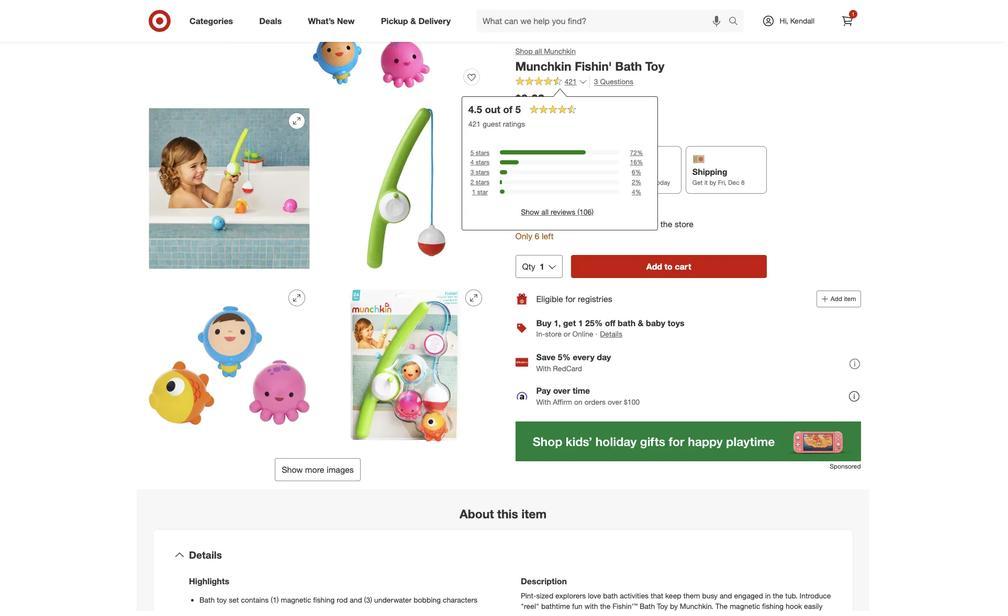 Task type: vqa. For each thing, say whether or not it's contained in the screenshot.
rightmost REESE'S
no



Task type: describe. For each thing, give the bounding box(es) containing it.
2 inside ready within 2 hours for pickup inside the store only 6 left
[[566, 219, 571, 229]]

1 link
[[836, 9, 859, 32]]

see
[[525, 124, 538, 132]]

see 1 deal for this item
[[525, 124, 601, 132]]

fishin'
[[575, 58, 612, 73]]

stars for 5 stars
[[476, 148, 490, 156]]

1 star
[[472, 188, 488, 196]]

show more images
[[282, 464, 354, 475]]

affirm
[[553, 397, 573, 406]]

show all reviews (106) button
[[521, 207, 594, 217]]

out
[[485, 103, 501, 115]]

munchkin fishin&#39; bath toy, 3 of 10 image
[[322, 104, 491, 273]]

shipping get it by fri, dec 8
[[693, 166, 745, 186]]

3 stars
[[471, 168, 490, 176]]

What can we help you find? suggestions appear below search field
[[477, 9, 731, 32]]

421 guest ratings
[[469, 119, 525, 128]]

store inside ready within 2 hours for pickup inside the store only 6 left
[[675, 219, 694, 229]]

6 inside ready within 2 hours for pickup inside the store only 6 left
[[535, 231, 540, 241]]

ready inside ready within 2 hours for pickup inside the store only 6 left
[[516, 219, 540, 229]]

what's
[[308, 15, 335, 26]]

munchkin fishin&#39; bath toy, 5 of 10 image
[[322, 281, 491, 450]]

pick
[[516, 203, 533, 213]]

details button
[[162, 538, 845, 572]]

bath inside description pint-sized explorers love bath activities that keep them busy and engaged in the tub. introduce "reel" bathtime fun with the fishin'™ bath toy by munchkin. the magnetic fishing hook easil
[[603, 591, 618, 600]]

with inside save 5% every day with redcard
[[537, 364, 551, 373]]

1 right qty
[[540, 261, 545, 272]]

explorers
[[556, 591, 586, 600]]

add for add item
[[831, 295, 843, 302]]

1 horizontal spatial 6
[[632, 168, 636, 176]]

today
[[655, 178, 671, 186]]

% for 4
[[636, 188, 642, 196]]

set
[[229, 595, 239, 604]]

save
[[537, 352, 556, 362]]

show all reviews (106)
[[521, 207, 594, 216]]

stars for 2 stars
[[476, 178, 490, 186]]

4.5 out of 5
[[469, 103, 521, 115]]

1 horizontal spatial 5
[[516, 103, 521, 115]]

to
[[665, 261, 673, 272]]

inside
[[636, 219, 659, 229]]

5 stars
[[471, 148, 490, 156]]

about this item
[[460, 506, 547, 521]]

off
[[605, 318, 616, 328]]

stars for 3 stars
[[476, 168, 490, 176]]

add item
[[831, 295, 857, 302]]

1 vertical spatial munchkin
[[516, 58, 572, 73]]

deals link
[[250, 9, 295, 32]]

details button
[[600, 328, 623, 340]]

poway button
[[558, 202, 584, 214]]

4 stars
[[471, 158, 490, 166]]

soon
[[617, 178, 631, 186]]

25%
[[586, 318, 603, 328]]

% for 72
[[637, 148, 643, 156]]

pickup & delivery
[[381, 15, 451, 26]]

sponsored
[[830, 462, 861, 470]]

$9.39 when purchased online
[[516, 91, 593, 117]]

baby
[[646, 318, 666, 328]]

1 horizontal spatial over
[[608, 397, 622, 406]]

16 %
[[631, 158, 643, 166]]

$9.39
[[516, 91, 545, 105]]

hours inside ready within 2 hours for pickup inside the store only 6 left
[[573, 219, 594, 229]]

ready inside pickup ready within 2 hours
[[523, 178, 540, 186]]

421 for 421
[[565, 77, 577, 86]]

pay
[[537, 385, 551, 396]]

$100
[[624, 397, 640, 406]]

% for 6
[[636, 168, 642, 176]]

within inside ready within 2 hours for pickup inside the store only 6 left
[[542, 219, 564, 229]]

item inside button
[[844, 295, 857, 302]]

them
[[684, 591, 700, 600]]

421 link
[[516, 76, 588, 88]]

2 horizontal spatial the
[[773, 591, 784, 600]]

& inside buy 1, get 1 25% off bath & baby toys in-store or online ∙ details
[[638, 318, 644, 328]]

online
[[573, 329, 594, 338]]

rod
[[337, 595, 348, 604]]

delivery inside delivery as soon as 2pm today
[[608, 166, 640, 177]]

see 1 deal for this item link
[[516, 121, 861, 136]]

3 questions link
[[590, 76, 634, 88]]

of
[[504, 103, 513, 115]]

16
[[631, 158, 637, 166]]

contains
[[241, 595, 269, 604]]

for inside see 1 deal for this item link
[[562, 124, 571, 132]]

0 horizontal spatial and
[[350, 595, 362, 604]]

tub.
[[786, 591, 798, 600]]

up
[[535, 203, 545, 213]]

more
[[305, 464, 324, 475]]

bathtime
[[541, 601, 570, 610]]

underwater
[[374, 595, 412, 604]]

categories
[[190, 15, 233, 26]]

8
[[742, 178, 745, 186]]

pick up at poway
[[516, 203, 584, 213]]

search
[[724, 17, 749, 27]]

pickup ready within 2 hours
[[523, 166, 582, 186]]

2 stars
[[471, 178, 490, 186]]

eligible
[[537, 293, 564, 304]]

fishin'™
[[613, 601, 638, 610]]

2 %
[[632, 178, 642, 186]]

delivery inside "link"
[[419, 15, 451, 26]]

munchkin fishin&#39; bath toy, 4 of 10 image
[[145, 281, 314, 450]]

eligible for registries
[[537, 293, 613, 304]]

4 for 4 stars
[[471, 158, 474, 166]]

0 horizontal spatial magnetic
[[281, 595, 311, 604]]

(1)
[[271, 595, 279, 604]]

munchkin fishin&#39; bath toy, 1 of 10 image
[[145, 0, 491, 96]]

about
[[460, 506, 494, 521]]

pickup
[[609, 219, 634, 229]]

munchkin fishin&#39; bath toy, 2 of 10 image
[[145, 104, 314, 273]]

when
[[516, 108, 535, 117]]

magnetic inside description pint-sized explorers love bath activities that keep them busy and engaged in the tub. introduce "reel" bathtime fun with the fishin'™ bath toy by munchkin. the magnetic fishing hook easil
[[730, 601, 760, 610]]

online
[[574, 108, 593, 117]]

2pm
[[641, 178, 653, 186]]

search button
[[724, 9, 749, 35]]

introduce
[[800, 591, 831, 600]]

hours inside pickup ready within 2 hours
[[566, 178, 582, 186]]

stores
[[633, 204, 653, 213]]

add to cart
[[647, 261, 692, 272]]

qty
[[523, 261, 536, 272]]



Task type: locate. For each thing, give the bounding box(es) containing it.
1 vertical spatial for
[[597, 219, 607, 229]]

time
[[573, 385, 591, 396]]

1 vertical spatial bath
[[603, 591, 618, 600]]

show left more
[[282, 464, 303, 475]]

bath inside buy 1, get 1 25% off bath & baby toys in-store or online ∙ details
[[618, 318, 636, 328]]

1 vertical spatial with
[[537, 397, 551, 406]]

1 vertical spatial item
[[844, 295, 857, 302]]

3 for 3 questions
[[595, 77, 599, 86]]

all
[[535, 46, 542, 55], [542, 207, 549, 216]]

details inside dropdown button
[[189, 549, 222, 561]]

with
[[585, 601, 598, 610]]

cart
[[675, 261, 692, 272]]

2 vertical spatial item
[[522, 506, 547, 521]]

421 down fishin'
[[565, 77, 577, 86]]

hook
[[786, 601, 802, 610]]

engaged
[[734, 591, 763, 600]]

qty 1
[[523, 261, 545, 272]]

bath toy set contains (1) magnetic fishing rod and (3) underwater bobbing characters
[[200, 595, 478, 604]]

dec
[[729, 178, 740, 186]]

stars up star in the left top of the page
[[476, 178, 490, 186]]

within inside pickup ready within 2 hours
[[542, 178, 559, 186]]

buy
[[537, 318, 552, 328]]

(106)
[[578, 207, 594, 216]]

with down save
[[537, 364, 551, 373]]

hi, kendall
[[780, 16, 815, 25]]

"reel"
[[521, 601, 539, 610]]

1 horizontal spatial by
[[710, 178, 717, 186]]

0 vertical spatial for
[[562, 124, 571, 132]]

3 for 3 stars
[[471, 168, 474, 176]]

details
[[600, 329, 623, 338], [189, 549, 222, 561]]

and inside description pint-sized explorers love bath activities that keep them busy and engaged in the tub. introduce "reel" bathtime fun with the fishin'™ bath toy by munchkin. the magnetic fishing hook easil
[[720, 591, 732, 600]]

bath left the toy
[[200, 595, 215, 604]]

2 up 4 %
[[632, 178, 636, 186]]

0 vertical spatial 421
[[565, 77, 577, 86]]

bath right off
[[618, 318, 636, 328]]

activities
[[620, 591, 649, 600]]

description
[[521, 576, 567, 586]]

purchased
[[537, 108, 572, 117]]

bath up questions
[[616, 58, 642, 73]]

check
[[591, 204, 612, 213]]

by inside shipping get it by fri, dec 8
[[710, 178, 717, 186]]

2 down 3 stars
[[471, 178, 474, 186]]

pickup for &
[[381, 15, 408, 26]]

registries
[[578, 293, 613, 304]]

pickup right new
[[381, 15, 408, 26]]

within up left
[[542, 219, 564, 229]]

save 5% every day with redcard
[[537, 352, 611, 373]]

all inside button
[[542, 207, 549, 216]]

2 with from the top
[[537, 397, 551, 406]]

redcard
[[553, 364, 583, 373]]

3 stars from the top
[[476, 168, 490, 176]]

and left '(3)'
[[350, 595, 362, 604]]

4 down as
[[632, 188, 636, 196]]

over left the $100
[[608, 397, 622, 406]]

magnetic down engaged
[[730, 601, 760, 610]]

toy
[[646, 58, 665, 73], [657, 601, 668, 610]]

at
[[548, 203, 556, 213]]

0 vertical spatial 5
[[516, 103, 521, 115]]

reviews
[[551, 207, 576, 216]]

love
[[588, 591, 601, 600]]

2 inside pickup ready within 2 hours
[[560, 178, 564, 186]]

4 stars from the top
[[476, 178, 490, 186]]

hi,
[[780, 16, 788, 25]]

get
[[564, 318, 576, 328]]

ready within 2 hours for pickup inside the store only 6 left
[[516, 219, 694, 241]]

show
[[521, 207, 540, 216], [282, 464, 303, 475]]

store down "1,"
[[546, 329, 562, 338]]

the
[[716, 601, 728, 610]]

description pint-sized explorers love bath activities that keep them busy and engaged in the tub. introduce "reel" bathtime fun with the fishin'™ bath toy by munchkin. the magnetic fishing hook easil
[[521, 576, 831, 611]]

hours
[[566, 178, 582, 186], [573, 219, 594, 229]]

0 vertical spatial munchkin
[[544, 46, 576, 55]]

0 vertical spatial this
[[573, 124, 585, 132]]

1 with from the top
[[537, 364, 551, 373]]

for inside ready within 2 hours for pickup inside the store only 6 left
[[597, 219, 607, 229]]

day
[[597, 352, 611, 362]]

1 horizontal spatial and
[[720, 591, 732, 600]]

1 vertical spatial 5
[[471, 148, 474, 156]]

0 horizontal spatial fishing
[[313, 595, 335, 604]]

the right the inside
[[661, 219, 673, 229]]

1 vertical spatial store
[[546, 329, 562, 338]]

munchkin
[[544, 46, 576, 55], [516, 58, 572, 73]]

1 vertical spatial hours
[[573, 219, 594, 229]]

0 vertical spatial all
[[535, 46, 542, 55]]

6 left left
[[535, 231, 540, 241]]

5%
[[558, 352, 571, 362]]

1 vertical spatial &
[[638, 318, 644, 328]]

bath inside shop all munchkin munchkin fishin' bath toy
[[616, 58, 642, 73]]

pickup up up in the right of the page
[[523, 166, 550, 177]]

by right it
[[710, 178, 717, 186]]

0 vertical spatial the
[[661, 219, 673, 229]]

fishing
[[313, 595, 335, 604], [762, 601, 784, 610]]

1 horizontal spatial fishing
[[762, 601, 784, 610]]

5 right of
[[516, 103, 521, 115]]

bath down that
[[640, 601, 655, 610]]

store right the inside
[[675, 219, 694, 229]]

1 vertical spatial ready
[[516, 219, 540, 229]]

all for (106)
[[542, 207, 549, 216]]

4 up 3 stars
[[471, 158, 474, 166]]

show for show more images
[[282, 464, 303, 475]]

magnetic right (1)
[[281, 595, 311, 604]]

0 horizontal spatial 6
[[535, 231, 540, 241]]

the right in
[[773, 591, 784, 600]]

5 up 4 stars
[[471, 148, 474, 156]]

6
[[632, 168, 636, 176], [535, 231, 540, 241]]

0 vertical spatial &
[[411, 15, 416, 26]]

toy inside shop all munchkin munchkin fishin' bath toy
[[646, 58, 665, 73]]

store
[[675, 219, 694, 229], [546, 329, 562, 338]]

toy inside description pint-sized explorers love bath activities that keep them busy and engaged in the tub. introduce "reel" bathtime fun with the fishin'™ bath toy by munchkin. the magnetic fishing hook easil
[[657, 601, 668, 610]]

0 horizontal spatial by
[[670, 601, 678, 610]]

get
[[693, 178, 703, 186]]

fishing down in
[[762, 601, 784, 610]]

store inside buy 1, get 1 25% off bath & baby toys in-store or online ∙ details
[[546, 329, 562, 338]]

add
[[647, 261, 663, 272], [831, 295, 843, 302]]

by inside description pint-sized explorers love bath activities that keep them busy and engaged in the tub. introduce "reel" bathtime fun with the fishin'™ bath toy by munchkin. the magnetic fishing hook easil
[[670, 601, 678, 610]]

ready up pick
[[523, 178, 540, 186]]

1 vertical spatial the
[[773, 591, 784, 600]]

hours down (106)
[[573, 219, 594, 229]]

ready up only
[[516, 219, 540, 229]]

show for show all reviews (106)
[[521, 207, 540, 216]]

0 horizontal spatial the
[[600, 601, 611, 610]]

0 vertical spatial pickup
[[381, 15, 408, 26]]

1 horizontal spatial the
[[661, 219, 673, 229]]

show inside show more images "button"
[[282, 464, 303, 475]]

1 horizontal spatial show
[[521, 207, 540, 216]]

0 horizontal spatial pickup
[[381, 15, 408, 26]]

0 vertical spatial with
[[537, 364, 551, 373]]

4 for 4 %
[[632, 188, 636, 196]]

0 horizontal spatial show
[[282, 464, 303, 475]]

72
[[631, 148, 637, 156]]

421
[[565, 77, 577, 86], [469, 119, 481, 128]]

item
[[587, 124, 601, 132], [844, 295, 857, 302], [522, 506, 547, 521]]

0 horizontal spatial this
[[497, 506, 518, 521]]

0 vertical spatial item
[[587, 124, 601, 132]]

2 down reviews
[[566, 219, 571, 229]]

pickup for ready
[[523, 166, 550, 177]]

2 stars from the top
[[476, 158, 490, 166]]

1 vertical spatial details
[[189, 549, 222, 561]]

1 vertical spatial delivery
[[608, 166, 640, 177]]

ratings
[[503, 119, 525, 128]]

left
[[542, 231, 554, 241]]

0 vertical spatial show
[[521, 207, 540, 216]]

advertisement region
[[516, 421, 861, 461]]

add for add to cart
[[647, 261, 663, 272]]

0 horizontal spatial 3
[[471, 168, 474, 176]]

image gallery element
[[145, 0, 491, 481]]

shop
[[516, 46, 533, 55]]

fishing left rod at the bottom of the page
[[313, 595, 335, 604]]

for right eligible
[[566, 293, 576, 304]]

% up 2 % at top
[[636, 168, 642, 176]]

this down online
[[573, 124, 585, 132]]

on
[[575, 397, 583, 406]]

0 horizontal spatial details
[[189, 549, 222, 561]]

check other stores
[[591, 204, 653, 213]]

show inside show all reviews (106) button
[[521, 207, 540, 216]]

details up highlights
[[189, 549, 222, 561]]

1 horizontal spatial 4
[[632, 188, 636, 196]]

0 vertical spatial 6
[[632, 168, 636, 176]]

1 vertical spatial this
[[497, 506, 518, 521]]

that
[[651, 591, 663, 600]]

other
[[614, 204, 631, 213]]

for right deal
[[562, 124, 571, 132]]

details down buy 1, get 1 25% off bath & baby toys link on the bottom right of the page
[[600, 329, 623, 338]]

4
[[471, 158, 474, 166], [632, 188, 636, 196]]

what's new link
[[299, 9, 368, 32]]

0 vertical spatial details
[[600, 329, 623, 338]]

421 inside the 421 'link'
[[565, 77, 577, 86]]

1 vertical spatial all
[[542, 207, 549, 216]]

1 horizontal spatial this
[[573, 124, 585, 132]]

fri,
[[718, 178, 727, 186]]

1 vertical spatial by
[[670, 601, 678, 610]]

0 vertical spatial bath
[[618, 318, 636, 328]]

all inside shop all munchkin munchkin fishin' bath toy
[[535, 46, 542, 55]]

1 horizontal spatial item
[[587, 124, 601, 132]]

1 vertical spatial add
[[831, 295, 843, 302]]

1 right the see
[[540, 124, 544, 132]]

shop all munchkin munchkin fishin' bath toy
[[516, 46, 665, 73]]

1 horizontal spatial add
[[831, 295, 843, 302]]

1 horizontal spatial &
[[638, 318, 644, 328]]

over up affirm
[[554, 385, 571, 396]]

2 horizontal spatial item
[[844, 295, 857, 302]]

pickup & delivery link
[[372, 9, 464, 32]]

with down pay
[[537, 397, 551, 406]]

1 vertical spatial 3
[[471, 168, 474, 176]]

%
[[637, 148, 643, 156], [637, 158, 643, 166], [636, 168, 642, 176], [636, 178, 642, 186], [636, 188, 642, 196]]

1 inside buy 1, get 1 25% off bath & baby toys in-store or online ∙ details
[[579, 318, 583, 328]]

0 vertical spatial hours
[[566, 178, 582, 186]]

0 horizontal spatial delivery
[[419, 15, 451, 26]]

1 horizontal spatial magnetic
[[730, 601, 760, 610]]

with inside pay over time with affirm on orders over $100
[[537, 397, 551, 406]]

0 horizontal spatial 421
[[469, 119, 481, 128]]

1 vertical spatial 6
[[535, 231, 540, 241]]

0 horizontal spatial &
[[411, 15, 416, 26]]

% up 16 %
[[637, 148, 643, 156]]

questions
[[601, 77, 634, 86]]

0 vertical spatial 3
[[595, 77, 599, 86]]

0 vertical spatial by
[[710, 178, 717, 186]]

6 down 16
[[632, 168, 636, 176]]

stars up 3 stars
[[476, 158, 490, 166]]

show left at
[[521, 207, 540, 216]]

1 horizontal spatial store
[[675, 219, 694, 229]]

0 horizontal spatial store
[[546, 329, 562, 338]]

images
[[327, 464, 354, 475]]

3 up 2 stars
[[471, 168, 474, 176]]

stars for 4 stars
[[476, 158, 490, 166]]

% up 4 %
[[636, 178, 642, 186]]

fun
[[572, 601, 583, 610]]

421 down 4.5
[[469, 119, 481, 128]]

% for 16
[[637, 158, 643, 166]]

pickup inside pickup ready within 2 hours
[[523, 166, 550, 177]]

0 vertical spatial toy
[[646, 58, 665, 73]]

1 left star in the left top of the page
[[472, 188, 476, 196]]

munchkin.
[[680, 601, 714, 610]]

0 vertical spatial over
[[554, 385, 571, 396]]

% down as
[[636, 188, 642, 196]]

keep
[[666, 591, 682, 600]]

bath inside description pint-sized explorers love bath activities that keep them busy and engaged in the tub. introduce "reel" bathtime fun with the fishin'™ bath toy by munchkin. the magnetic fishing hook easil
[[640, 601, 655, 610]]

1 vertical spatial 421
[[469, 119, 481, 128]]

1 stars from the top
[[476, 148, 490, 156]]

0 vertical spatial store
[[675, 219, 694, 229]]

1 horizontal spatial pickup
[[523, 166, 550, 177]]

% up 6 %
[[637, 158, 643, 166]]

421 for 421 guest ratings
[[469, 119, 481, 128]]

1 vertical spatial show
[[282, 464, 303, 475]]

in-
[[537, 329, 546, 338]]

all for munchkin
[[535, 46, 542, 55]]

1 horizontal spatial details
[[600, 329, 623, 338]]

1 horizontal spatial 421
[[565, 77, 577, 86]]

new
[[337, 15, 355, 26]]

the inside ready within 2 hours for pickup inside the store only 6 left
[[661, 219, 673, 229]]

guest
[[483, 119, 501, 128]]

0 vertical spatial add
[[647, 261, 663, 272]]

add inside button
[[831, 295, 843, 302]]

1 within from the top
[[542, 178, 559, 186]]

stars up 2 stars
[[476, 168, 490, 176]]

1 vertical spatial over
[[608, 397, 622, 406]]

details inside buy 1, get 1 25% off bath & baby toys in-store or online ∙ details
[[600, 329, 623, 338]]

stars
[[476, 148, 490, 156], [476, 158, 490, 166], [476, 168, 490, 176], [476, 178, 490, 186]]

0 vertical spatial ready
[[523, 178, 540, 186]]

0 vertical spatial within
[[542, 178, 559, 186]]

pickup
[[381, 15, 408, 26], [523, 166, 550, 177]]

% for 2
[[636, 178, 642, 186]]

72 %
[[631, 148, 643, 156]]

categories link
[[181, 9, 246, 32]]

3
[[595, 77, 599, 86], [471, 168, 474, 176]]

by down keep
[[670, 601, 678, 610]]

what's new
[[308, 15, 355, 26]]

3 down fishin'
[[595, 77, 599, 86]]

0 vertical spatial 4
[[471, 158, 474, 166]]

1 up online
[[579, 318, 583, 328]]

0 horizontal spatial item
[[522, 506, 547, 521]]

delivery as soon as 2pm today
[[608, 166, 671, 186]]

and up the
[[720, 591, 732, 600]]

0 horizontal spatial 4
[[471, 158, 474, 166]]

1 vertical spatial within
[[542, 219, 564, 229]]

the right "with"
[[600, 601, 611, 610]]

&
[[411, 15, 416, 26], [638, 318, 644, 328]]

& inside "link"
[[411, 15, 416, 26]]

1 vertical spatial pickup
[[523, 166, 550, 177]]

1 horizontal spatial delivery
[[608, 166, 640, 177]]

(3)
[[364, 595, 372, 604]]

for down check
[[597, 219, 607, 229]]

2 vertical spatial the
[[600, 601, 611, 610]]

1 vertical spatial toy
[[657, 601, 668, 610]]

5
[[516, 103, 521, 115], [471, 148, 474, 156]]

deals
[[259, 15, 282, 26]]

stars up 4 stars
[[476, 148, 490, 156]]

0 horizontal spatial 5
[[471, 148, 474, 156]]

3 inside 3 questions link
[[595, 77, 599, 86]]

2 up poway
[[560, 178, 564, 186]]

bath right love
[[603, 591, 618, 600]]

toy
[[217, 595, 227, 604]]

or
[[564, 329, 571, 338]]

pickup inside "link"
[[381, 15, 408, 26]]

1 horizontal spatial 3
[[595, 77, 599, 86]]

0 horizontal spatial add
[[647, 261, 663, 272]]

star
[[478, 188, 488, 196]]

fishing inside description pint-sized explorers love bath activities that keep them busy and engaged in the tub. introduce "reel" bathtime fun with the fishin'™ bath toy by munchkin. the magnetic fishing hook easil
[[762, 601, 784, 610]]

1 right kendall
[[852, 11, 855, 17]]

1 vertical spatial 4
[[632, 188, 636, 196]]

0 horizontal spatial over
[[554, 385, 571, 396]]

hours up poway
[[566, 178, 582, 186]]

bobbing
[[414, 595, 441, 604]]

2 vertical spatial for
[[566, 293, 576, 304]]

add inside button
[[647, 261, 663, 272]]

this right the about
[[497, 506, 518, 521]]

2 within from the top
[[542, 219, 564, 229]]

within up pick up at poway on the right top
[[542, 178, 559, 186]]

1
[[852, 11, 855, 17], [540, 124, 544, 132], [472, 188, 476, 196], [540, 261, 545, 272], [579, 318, 583, 328]]

bath
[[618, 318, 636, 328], [603, 591, 618, 600]]

0 vertical spatial delivery
[[419, 15, 451, 26]]



